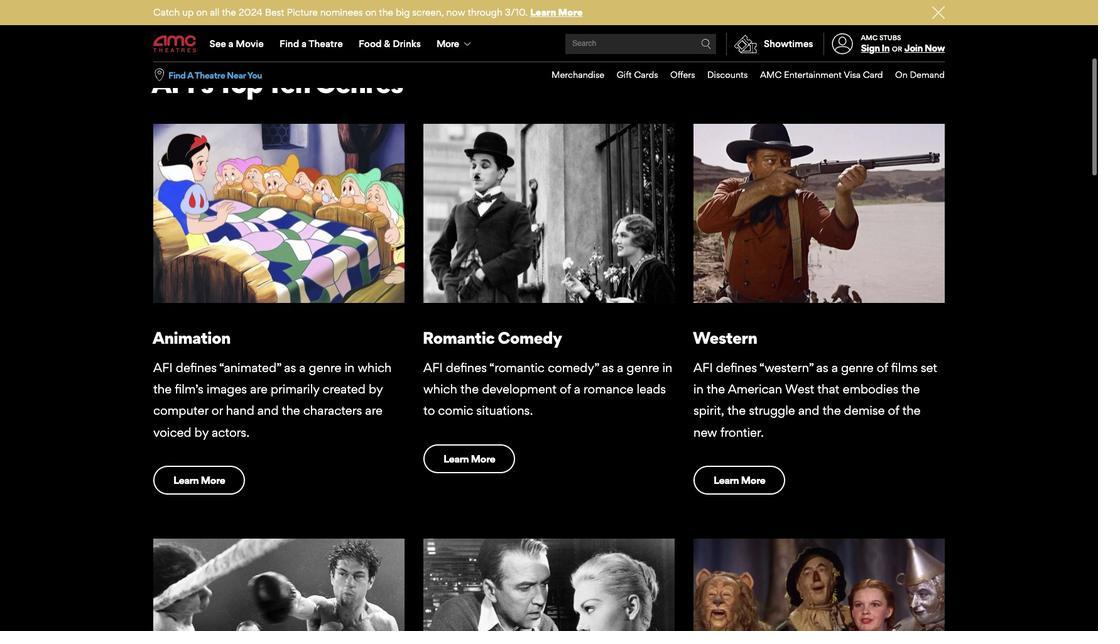 Task type: locate. For each thing, give the bounding box(es) containing it.
learn more down frontier.
[[714, 474, 766, 486]]

genre
[[309, 360, 342, 375], [627, 360, 660, 375], [842, 360, 874, 375]]

2 horizontal spatial learn more
[[714, 474, 766, 486]]

or left the hand
[[212, 403, 223, 418]]

amc inside amc stubs sign in or join now
[[861, 33, 878, 42]]

0 vertical spatial by
[[369, 382, 383, 397]]

user profile image
[[825, 34, 861, 54]]

and inside the afi defines "western" as a genre of films set in the american west that embodies the spirit, the struggle and the demise of the new frontier.
[[799, 403, 820, 418]]

0 vertical spatial find
[[280, 38, 299, 50]]

learn for romantic comedy
[[444, 452, 469, 465]]

comic
[[438, 403, 474, 418]]

and right the hand
[[258, 403, 279, 418]]

by right created
[[369, 382, 383, 397]]

defines up american
[[716, 360, 757, 375]]

more for romantic comedy
[[471, 452, 495, 465]]

10 down 'nominees'
[[341, 19, 355, 36]]

and inside afi defines "animated" as a genre in which the film's images are primarily created by computer or hand and the characters are voiced by actors.
[[258, 403, 279, 418]]

theatre for a
[[309, 38, 343, 50]]

learn more for animation
[[173, 474, 225, 486]]

theatre right a
[[195, 70, 225, 80]]

more down frontier.
[[741, 474, 766, 486]]

learn more link
[[530, 6, 583, 18], [424, 444, 516, 473], [153, 466, 245, 495], [694, 466, 786, 495]]

a down "comedy""
[[574, 382, 581, 397]]

3 genre from the left
[[842, 360, 874, 375]]

0 vertical spatial amc
[[861, 33, 878, 42]]

a inside see a movie link
[[229, 38, 234, 50]]

3 afi from the left
[[694, 360, 713, 375]]

amc for visa
[[760, 69, 782, 80]]

as up that at bottom right
[[817, 360, 829, 375]]

defines
[[176, 360, 217, 375], [446, 360, 487, 375], [716, 360, 757, 375]]

a down 'america's 10 greatest films in 10 classic genres'
[[302, 38, 307, 50]]

0 horizontal spatial genre
[[309, 360, 342, 375]]

romantic comedy
[[423, 327, 562, 348]]

in
[[326, 19, 337, 36], [345, 360, 355, 375], [663, 360, 673, 375], [694, 382, 704, 397]]

as inside afi defines "animated" as a genre in which the film's images are primarily created by computer or hand and the characters are voiced by actors.
[[284, 360, 296, 375]]

entertainment
[[784, 69, 842, 80]]

1 horizontal spatial defines
[[446, 360, 487, 375]]

food
[[359, 38, 382, 50]]

america's
[[153, 19, 213, 36]]

0 horizontal spatial afi
[[153, 360, 173, 375]]

1 horizontal spatial which
[[424, 382, 458, 397]]

2 horizontal spatial genre
[[842, 360, 874, 375]]

find a theatre near you
[[168, 70, 262, 80]]

as up romance
[[602, 360, 614, 375]]

genre inside the afi defines "western" as a genre of films set in the american west that embodies the spirit, the struggle and the demise of the new frontier.
[[842, 360, 874, 375]]

1 horizontal spatial find
[[280, 38, 299, 50]]

0 horizontal spatial find
[[168, 70, 186, 80]]

genres down screen,
[[406, 19, 450, 36]]

leads
[[637, 382, 666, 397]]

in inside afi defines "animated" as a genre in which the film's images are primarily created by computer or hand and the characters are voiced by actors.
[[345, 360, 355, 375]]

1 horizontal spatial genres
[[406, 19, 450, 36]]

visa
[[844, 69, 861, 80]]

1 horizontal spatial or
[[892, 45, 903, 54]]

afi inside afi defines "animated" as a genre in which the film's images are primarily created by computer or hand and the characters are voiced by actors.
[[153, 360, 173, 375]]

as inside the afi defines "western" as a genre of films set in the american west that embodies the spirit, the struggle and the demise of the new frontier.
[[817, 360, 829, 375]]

sign in or join amc stubs element
[[824, 26, 945, 62]]

genre for animation
[[309, 360, 342, 375]]

learn right 3/10.
[[530, 6, 556, 18]]

sign in button
[[861, 42, 890, 54]]

afi down animation
[[153, 360, 173, 375]]

0 horizontal spatial are
[[250, 382, 268, 397]]

theatre inside button
[[195, 70, 225, 80]]

1 vertical spatial menu
[[540, 62, 945, 88]]

more down 'now'
[[437, 38, 459, 50]]

theatre down films
[[309, 38, 343, 50]]

find for find a theatre
[[280, 38, 299, 50]]

menu down showtimes image
[[540, 62, 945, 88]]

genre inside afi defines "romantic comedy" as a genre in which the development of a romance leads to comic situations.
[[627, 360, 660, 375]]

a right see
[[229, 38, 234, 50]]

1 horizontal spatial afi
[[424, 360, 443, 375]]

on
[[196, 6, 208, 18], [365, 6, 377, 18]]

a up primarily
[[299, 360, 306, 375]]

as for animation
[[284, 360, 296, 375]]

2 vertical spatial of
[[888, 403, 900, 418]]

1 vertical spatial amc
[[760, 69, 782, 80]]

defines up film's
[[176, 360, 217, 375]]

2 afi from the left
[[424, 360, 443, 375]]

learn down comic
[[444, 452, 469, 465]]

are down "animated"
[[250, 382, 268, 397]]

1 vertical spatial are
[[365, 403, 383, 418]]

1 horizontal spatial amc
[[861, 33, 878, 42]]

a
[[187, 70, 193, 80]]

learn for western
[[714, 474, 739, 486]]

more down actors.
[[201, 474, 225, 486]]

as up primarily
[[284, 360, 296, 375]]

more down situations.
[[471, 452, 495, 465]]

1 vertical spatial theatre
[[195, 70, 225, 80]]

find down 'america's 10 greatest films in 10 classic genres'
[[280, 38, 299, 50]]

are
[[250, 382, 268, 397], [365, 403, 383, 418]]

0 horizontal spatial by
[[195, 425, 209, 440]]

of right demise
[[888, 403, 900, 418]]

of down "comedy""
[[560, 382, 571, 397]]

by left actors.
[[195, 425, 209, 440]]

as inside afi defines "romantic comedy" as a genre in which the development of a romance leads to comic situations.
[[602, 360, 614, 375]]

screen,
[[412, 6, 444, 18]]

0 horizontal spatial on
[[196, 6, 208, 18]]

a up that at bottom right
[[832, 360, 838, 375]]

films
[[291, 19, 323, 36]]

in up created
[[345, 360, 355, 375]]

learn more for romantic comedy
[[444, 452, 495, 465]]

menu containing more
[[153, 26, 945, 62]]

2 as from the left
[[602, 360, 614, 375]]

10
[[217, 19, 231, 36], [341, 19, 355, 36]]

of inside afi defines "romantic comedy" as a genre in which the development of a romance leads to comic situations.
[[560, 382, 571, 397]]

1 horizontal spatial genre
[[627, 360, 660, 375]]

learn more down voiced
[[173, 474, 225, 486]]

more
[[558, 6, 583, 18], [437, 38, 459, 50], [471, 452, 495, 465], [201, 474, 225, 486], [741, 474, 766, 486]]

1 vertical spatial find
[[168, 70, 186, 80]]

drinks
[[393, 38, 421, 50]]

learn more link right 3/10.
[[530, 6, 583, 18]]

find left a
[[168, 70, 186, 80]]

0 horizontal spatial learn more
[[173, 474, 225, 486]]

a
[[229, 38, 234, 50], [302, 38, 307, 50], [299, 360, 306, 375], [617, 360, 624, 375], [832, 360, 838, 375], [574, 382, 581, 397]]

as
[[284, 360, 296, 375], [602, 360, 614, 375], [817, 360, 829, 375]]

defines for western
[[716, 360, 757, 375]]

afi defines "western" as a genre of films set in the american west that embodies the spirit, the struggle and the demise of the new frontier.
[[694, 360, 938, 440]]

learn more down comic
[[444, 452, 495, 465]]

find a theatre link
[[272, 26, 351, 62]]

which
[[358, 360, 392, 375], [424, 382, 458, 397]]

3 as from the left
[[817, 360, 829, 375]]

learn more link down voiced
[[153, 466, 245, 495]]

0 vertical spatial menu
[[153, 26, 945, 62]]

2 10 from the left
[[341, 19, 355, 36]]

amc
[[861, 33, 878, 42], [760, 69, 782, 80]]

are down created
[[365, 403, 383, 418]]

1 10 from the left
[[217, 19, 231, 36]]

amc inside amc entertainment visa card link
[[760, 69, 782, 80]]

learn more
[[444, 452, 495, 465], [173, 474, 225, 486], [714, 474, 766, 486]]

learn
[[530, 6, 556, 18], [444, 452, 469, 465], [173, 474, 199, 486], [714, 474, 739, 486]]

greatest
[[235, 19, 287, 36]]

&
[[384, 38, 391, 50]]

that
[[818, 382, 840, 397]]

0 vertical spatial genres
[[406, 19, 450, 36]]

film's
[[175, 382, 204, 397]]

west
[[786, 382, 815, 397]]

defines inside the afi defines "western" as a genre of films set in the american west that embodies the spirit, the struggle and the demise of the new frontier.
[[716, 360, 757, 375]]

0 horizontal spatial genres
[[315, 66, 403, 100]]

2 and from the left
[[799, 403, 820, 418]]

1 horizontal spatial by
[[369, 382, 383, 397]]

afi inside the afi defines "western" as a genre of films set in the american west that embodies the spirit, the struggle and the demise of the new frontier.
[[694, 360, 713, 375]]

snow white eating apple image
[[153, 124, 405, 303]]

situations.
[[477, 403, 533, 418]]

1 horizontal spatial theatre
[[309, 38, 343, 50]]

by
[[369, 382, 383, 397], [195, 425, 209, 440]]

1 horizontal spatial are
[[365, 403, 383, 418]]

join
[[905, 42, 923, 54]]

"western"
[[760, 360, 814, 375]]

learn down frontier.
[[714, 474, 739, 486]]

0 horizontal spatial as
[[284, 360, 296, 375]]

amc up sign
[[861, 33, 878, 42]]

ten
[[267, 66, 310, 100]]

comedy"
[[548, 360, 599, 375]]

defines inside afi defines "animated" as a genre in which the film's images are primarily created by computer or hand and the characters are voiced by actors.
[[176, 360, 217, 375]]

cards
[[634, 69, 658, 80]]

defines down romantic
[[446, 360, 487, 375]]

which up to
[[424, 382, 458, 397]]

1 vertical spatial genres
[[315, 66, 403, 100]]

2 genre from the left
[[627, 360, 660, 375]]

2 horizontal spatial as
[[817, 360, 829, 375]]

gift cards link
[[605, 62, 658, 88]]

1 vertical spatial of
[[560, 382, 571, 397]]

1 genre from the left
[[309, 360, 342, 375]]

3/10.
[[505, 6, 528, 18]]

2 defines from the left
[[446, 360, 487, 375]]

on up 'classic'
[[365, 6, 377, 18]]

theatre
[[309, 38, 343, 50], [195, 70, 225, 80]]

and
[[258, 403, 279, 418], [799, 403, 820, 418]]

submit search icon image
[[701, 39, 712, 49]]

learn more link down comic
[[424, 444, 516, 473]]

1 defines from the left
[[176, 360, 217, 375]]

in down 'nominees'
[[326, 19, 337, 36]]

afi down western
[[694, 360, 713, 375]]

amc down showtimes link
[[760, 69, 782, 80]]

in inside the afi defines "western" as a genre of films set in the american west that embodies the spirit, the struggle and the demise of the new frontier.
[[694, 382, 704, 397]]

of
[[877, 360, 888, 375], [560, 382, 571, 397], [888, 403, 900, 418]]

defines inside afi defines "romantic comedy" as a genre in which the development of a romance leads to comic situations.
[[446, 360, 487, 375]]

0 horizontal spatial defines
[[176, 360, 217, 375]]

0 vertical spatial of
[[877, 360, 888, 375]]

1 afi from the left
[[153, 360, 173, 375]]

0 vertical spatial theatre
[[309, 38, 343, 50]]

menu containing merchandise
[[540, 62, 945, 88]]

see a movie link
[[202, 26, 272, 62]]

0 horizontal spatial theatre
[[195, 70, 225, 80]]

menu
[[153, 26, 945, 62], [540, 62, 945, 88]]

menu up merchandise link
[[153, 26, 945, 62]]

0 horizontal spatial and
[[258, 403, 279, 418]]

or right in
[[892, 45, 903, 54]]

genre inside afi defines "animated" as a genre in which the film's images are primarily created by computer or hand and the characters are voiced by actors.
[[309, 360, 342, 375]]

1 horizontal spatial 10
[[341, 19, 355, 36]]

genre up the embodies
[[842, 360, 874, 375]]

10 up see
[[217, 19, 231, 36]]

and down west
[[799, 403, 820, 418]]

now
[[925, 42, 945, 54]]

0 vertical spatial or
[[892, 45, 903, 54]]

3 defines from the left
[[716, 360, 757, 375]]

1 as from the left
[[284, 360, 296, 375]]

1 vertical spatial which
[[424, 382, 458, 397]]

genres down food
[[315, 66, 403, 100]]

the
[[222, 6, 236, 18], [379, 6, 393, 18], [153, 382, 172, 397], [461, 382, 479, 397], [707, 382, 725, 397], [902, 382, 920, 397], [282, 403, 300, 418], [728, 403, 746, 418], [823, 403, 841, 418], [903, 403, 921, 418]]

now
[[447, 6, 465, 18]]

find inside button
[[168, 70, 186, 80]]

theatre inside "menu"
[[309, 38, 343, 50]]

american
[[728, 382, 783, 397]]

genre up created
[[309, 360, 342, 375]]

0 horizontal spatial amc
[[760, 69, 782, 80]]

or
[[892, 45, 903, 54], [212, 403, 223, 418]]

1 horizontal spatial learn more
[[444, 452, 495, 465]]

best
[[265, 6, 284, 18]]

2 horizontal spatial afi
[[694, 360, 713, 375]]

afi down romantic
[[424, 360, 443, 375]]

1 and from the left
[[258, 403, 279, 418]]

0 horizontal spatial or
[[212, 403, 223, 418]]

a inside find a theatre link
[[302, 38, 307, 50]]

2 horizontal spatial defines
[[716, 360, 757, 375]]

through
[[468, 6, 503, 18]]

find
[[280, 38, 299, 50], [168, 70, 186, 80]]

1 horizontal spatial and
[[799, 403, 820, 418]]

learn more link down frontier.
[[694, 466, 786, 495]]

afi's
[[152, 66, 213, 100]]

in up spirit, in the bottom of the page
[[694, 382, 704, 397]]

which up created
[[358, 360, 392, 375]]

afi inside afi defines "romantic comedy" as a genre in which the development of a romance leads to comic situations.
[[424, 360, 443, 375]]

on left all in the left top of the page
[[196, 6, 208, 18]]

1 horizontal spatial on
[[365, 6, 377, 18]]

1 horizontal spatial as
[[602, 360, 614, 375]]

in up the 'leads'
[[663, 360, 673, 375]]

more button
[[429, 26, 482, 62]]

america's 10 greatest films in 10 classic genres
[[153, 19, 450, 36]]

1 vertical spatial or
[[212, 403, 223, 418]]

of left films
[[877, 360, 888, 375]]

discounts
[[708, 69, 748, 80]]

gift cards
[[617, 69, 658, 80]]

learn down voiced
[[173, 474, 199, 486]]

0 horizontal spatial 10
[[217, 19, 231, 36]]

0 vertical spatial which
[[358, 360, 392, 375]]

genres
[[406, 19, 450, 36], [315, 66, 403, 100]]

frontier.
[[721, 425, 764, 440]]

amc logo image
[[153, 35, 197, 53], [153, 35, 197, 53]]

0 horizontal spatial which
[[358, 360, 392, 375]]

gift
[[617, 69, 632, 80]]

genre up the 'leads'
[[627, 360, 660, 375]]

you
[[247, 70, 262, 80]]



Task type: describe. For each thing, give the bounding box(es) containing it.
find a theatre
[[280, 38, 343, 50]]

stubs
[[880, 33, 902, 42]]

defines for animation
[[176, 360, 217, 375]]

image from vertigo movie image
[[424, 539, 675, 631]]

food & drinks
[[359, 38, 421, 50]]

card
[[863, 69, 883, 80]]

learn more for western
[[714, 474, 766, 486]]

join now button
[[905, 42, 945, 54]]

top
[[217, 66, 263, 100]]

learn more link for animation
[[153, 466, 245, 495]]

defines for romantic comedy
[[446, 360, 487, 375]]

the inside afi defines "romantic comedy" as a genre in which the development of a romance leads to comic situations.
[[461, 382, 479, 397]]

picture
[[287, 6, 318, 18]]

to
[[424, 403, 435, 418]]

"romantic
[[489, 360, 545, 375]]

afi defines "romantic comedy" as a genre in which the development of a romance leads to comic situations.
[[424, 360, 673, 418]]

in inside afi defines "romantic comedy" as a genre in which the development of a romance leads to comic situations.
[[663, 360, 673, 375]]

amc for sign
[[861, 33, 878, 42]]

primarily
[[271, 382, 320, 397]]

showtimes image
[[727, 33, 764, 55]]

a inside the afi defines "western" as a genre of films set in the american west that embodies the spirit, the struggle and the demise of the new frontier.
[[832, 360, 838, 375]]

on
[[896, 69, 908, 80]]

afi for western
[[694, 360, 713, 375]]

as for western
[[817, 360, 829, 375]]

1 on from the left
[[196, 6, 208, 18]]

animation
[[153, 327, 231, 348]]

find a theatre near you button
[[168, 69, 262, 81]]

computer
[[153, 403, 208, 418]]

catch
[[153, 6, 180, 18]]

up
[[182, 6, 194, 18]]

learn more link for western
[[694, 466, 786, 495]]

0 vertical spatial are
[[250, 382, 268, 397]]

more right 3/10.
[[558, 6, 583, 18]]

charlie chaplin in city lights movie image
[[424, 124, 675, 303]]

nominees
[[320, 6, 363, 18]]

films
[[892, 360, 918, 375]]

romance
[[584, 382, 634, 397]]

robert de niro in raging bull image
[[153, 539, 405, 631]]

merchandise link
[[540, 62, 605, 88]]

see
[[210, 38, 226, 50]]

characters
[[303, 403, 362, 418]]

set
[[921, 360, 938, 375]]

spirit,
[[694, 403, 725, 418]]

offers
[[671, 69, 696, 80]]

genre for western
[[842, 360, 874, 375]]

more for animation
[[201, 474, 225, 486]]

more for western
[[741, 474, 766, 486]]

see a movie
[[210, 38, 264, 50]]

discounts link
[[696, 62, 748, 88]]

demand
[[910, 69, 945, 80]]

embodies
[[843, 382, 899, 397]]

new
[[694, 425, 718, 440]]

movie
[[236, 38, 264, 50]]

created
[[323, 382, 366, 397]]

theatre for a
[[195, 70, 225, 80]]

image from wizard of oz image
[[694, 539, 945, 631]]

learn more link for romantic comedy
[[424, 444, 516, 473]]

afi defines "animated" as a genre in which the film's images are primarily created by computer or hand and the characters are voiced by actors.
[[153, 360, 392, 440]]

in
[[882, 42, 890, 54]]

search the AMC website text field
[[571, 39, 701, 49]]

amc entertainment visa card link
[[748, 62, 883, 88]]

romantic
[[423, 327, 495, 348]]

demise
[[844, 403, 885, 418]]

more inside button
[[437, 38, 459, 50]]

afi for animation
[[153, 360, 173, 375]]

offers link
[[658, 62, 696, 88]]

on demand
[[896, 69, 945, 80]]

afi's top ten genres
[[152, 66, 403, 100]]

struggle
[[749, 403, 796, 418]]

on demand link
[[883, 62, 945, 88]]

catch up on all the 2024 best picture nominees on the big screen, now through 3/10. learn more
[[153, 6, 583, 18]]

a up romance
[[617, 360, 624, 375]]

actors.
[[212, 425, 250, 440]]

classic
[[359, 19, 403, 36]]

learn for animation
[[173, 474, 199, 486]]

food & drinks link
[[351, 26, 429, 62]]

hand
[[226, 403, 254, 418]]

which inside afi defines "romantic comedy" as a genre in which the development of a romance leads to comic situations.
[[424, 382, 458, 397]]

western
[[693, 327, 758, 348]]

2 on from the left
[[365, 6, 377, 18]]

sign
[[861, 42, 880, 54]]

2024
[[239, 6, 263, 18]]

showtimes
[[764, 38, 814, 50]]

voiced
[[153, 425, 191, 440]]

or inside afi defines "animated" as a genre in which the film's images are primarily created by computer or hand and the characters are voiced by actors.
[[212, 403, 223, 418]]

or inside amc stubs sign in or join now
[[892, 45, 903, 54]]

near
[[227, 70, 246, 80]]

afi for romantic comedy
[[424, 360, 443, 375]]

1 vertical spatial by
[[195, 425, 209, 440]]

amc stubs sign in or join now
[[861, 33, 945, 54]]

images
[[207, 382, 247, 397]]

cookie consent banner dialog
[[0, 597, 1099, 631]]

"animated"
[[219, 360, 281, 375]]

find for find a theatre near you
[[168, 70, 186, 80]]

afi logo image
[[0, 0, 1099, 67]]

a inside afi defines "animated" as a genre in which the film's images are primarily created by computer or hand and the characters are voiced by actors.
[[299, 360, 306, 375]]

john wayne in the searchers image
[[694, 124, 945, 303]]

which inside afi defines "animated" as a genre in which the film's images are primarily created by computer or hand and the characters are voiced by actors.
[[358, 360, 392, 375]]

comedy
[[498, 327, 562, 348]]

amc entertainment visa card
[[760, 69, 883, 80]]

merchandise
[[552, 69, 605, 80]]

showtimes link
[[727, 33, 814, 55]]

big
[[396, 6, 410, 18]]

all
[[210, 6, 220, 18]]



Task type: vqa. For each thing, say whether or not it's contained in the screenshot.
the right Learn More
yes



